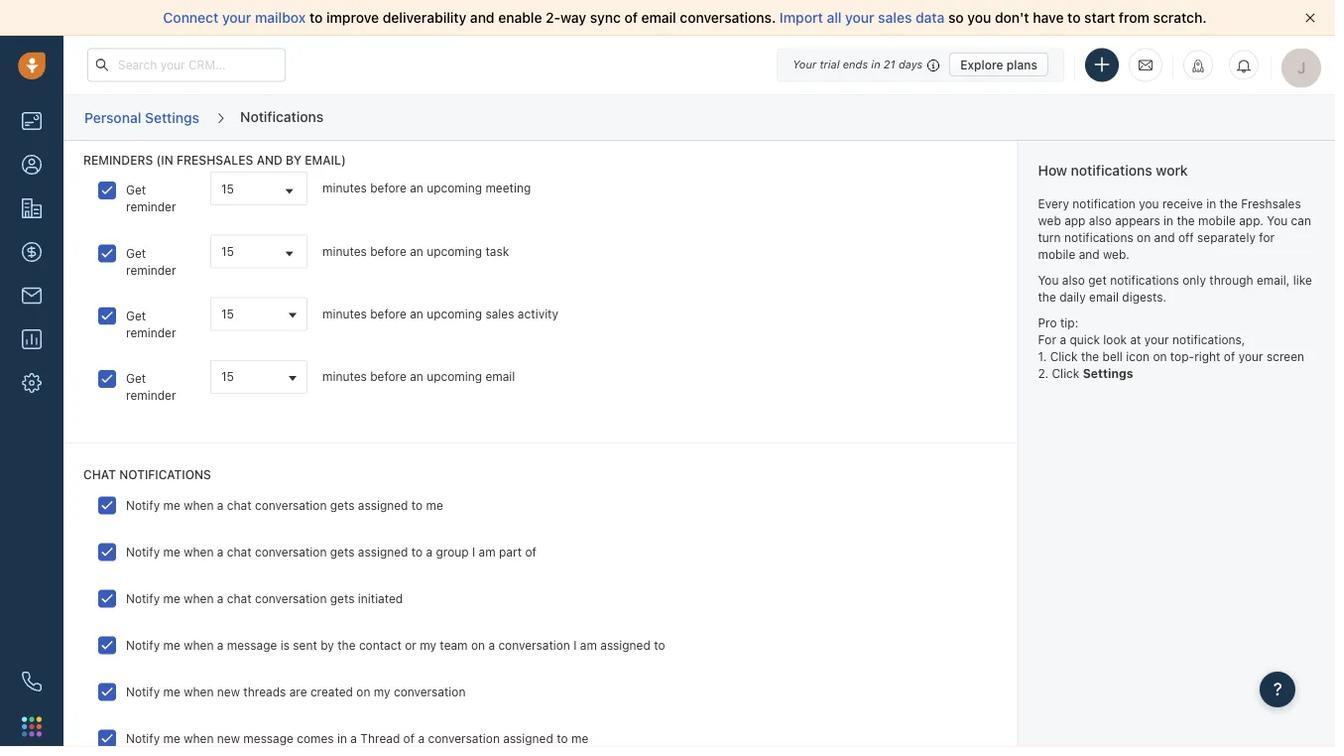 Task type: describe. For each thing, give the bounding box(es) containing it.
import all your sales data link
[[780, 9, 948, 26]]

0 vertical spatial click
[[1050, 349, 1078, 363]]

2 15 from the top
[[221, 244, 234, 258]]

all
[[827, 9, 842, 26]]

ends
[[843, 58, 868, 71]]

your right at
[[1145, 332, 1169, 346]]

of right sync
[[624, 9, 638, 26]]

through
[[1210, 273, 1254, 287]]

2-
[[546, 9, 561, 26]]

notify me when a chat conversation gets initiated
[[126, 591, 403, 605]]

only
[[1183, 273, 1206, 287]]

off
[[1178, 231, 1194, 244]]

and down notifications
[[257, 153, 283, 167]]

of right part
[[525, 545, 537, 558]]

(in
[[156, 153, 173, 167]]

freshworks switcher image
[[22, 717, 42, 736]]

group
[[436, 545, 469, 558]]

0 vertical spatial mobile
[[1198, 214, 1236, 227]]

message for comes
[[243, 731, 294, 745]]

what's new image
[[1191, 59, 1205, 73]]

mailbox
[[255, 9, 306, 26]]

1.
[[1038, 349, 1047, 363]]

icon
[[1126, 349, 1150, 363]]

0 horizontal spatial am
[[479, 545, 496, 558]]

the up off
[[1177, 214, 1195, 227]]

phone image
[[22, 672, 42, 691]]

connect
[[163, 9, 219, 26]]

pro
[[1038, 315, 1057, 329]]

app
[[1065, 214, 1086, 227]]

email)
[[305, 153, 346, 167]]

1 15 from the top
[[221, 182, 234, 195]]

get for minutes before an upcoming meeting
[[126, 183, 146, 197]]

sent
[[293, 638, 317, 652]]

notifications,
[[1173, 332, 1245, 346]]

upcoming for sales
[[427, 307, 482, 321]]

improve
[[326, 9, 379, 26]]

top-
[[1170, 349, 1195, 363]]

have
[[1033, 9, 1064, 26]]

the left contact
[[338, 638, 356, 652]]

your right all at the top
[[845, 9, 875, 26]]

deliverability
[[383, 9, 467, 26]]

4 an from the top
[[410, 369, 423, 383]]

upcoming for meeting
[[427, 181, 482, 195]]

an for before an upcoming task
[[410, 244, 423, 258]]

minutes for before an upcoming task
[[322, 244, 367, 258]]

15 link for minutes before an upcoming meeting
[[211, 173, 306, 204]]

how
[[1038, 162, 1067, 179]]

0 horizontal spatial my
[[374, 684, 390, 698]]

created
[[310, 684, 353, 698]]

notifications inside you also get notifications only through email, like the daily email digests.
[[1110, 273, 1179, 287]]

the inside the pro tip: for a quick look at your notifications, 1. click the bell icon on top-right of your screen 2. click settings
[[1081, 349, 1099, 363]]

1 horizontal spatial i
[[574, 638, 577, 652]]

plans
[[1007, 58, 1038, 71]]

digests.
[[1122, 290, 1167, 304]]

reminders
[[83, 153, 153, 167]]

on inside the pro tip: for a quick look at your notifications, 1. click the bell icon on top-right of your screen 2. click settings
[[1153, 349, 1167, 363]]

1 vertical spatial click
[[1052, 366, 1080, 380]]

import
[[780, 9, 823, 26]]

enable
[[498, 9, 542, 26]]

on inside every notification you receive in the freshsales web app also appears in the mobile app. you can turn notifications on and off separately for mobile and web.
[[1137, 231, 1151, 244]]

work
[[1156, 162, 1188, 179]]

personal settings link
[[83, 102, 200, 133]]

notify me when a message is sent by the contact or my team on a conversation i am assigned to
[[126, 638, 665, 652]]

when for notify me when a chat conversation gets assigned to me
[[184, 498, 214, 512]]

activity
[[518, 307, 559, 321]]

chat notifications
[[83, 468, 211, 482]]

bell
[[1103, 349, 1123, 363]]

0 horizontal spatial freshsales
[[177, 153, 253, 167]]

conversation up is
[[255, 591, 327, 605]]

0 vertical spatial by
[[286, 153, 302, 167]]

notify me when a chat conversation gets assigned to me
[[126, 498, 443, 512]]

for
[[1259, 231, 1275, 244]]

before for before an upcoming sales activity
[[370, 307, 407, 321]]

the up the separately
[[1220, 197, 1238, 210]]

is
[[280, 638, 290, 652]]

explore
[[961, 58, 1004, 71]]

notify for notify me when a chat conversation gets assigned to me
[[126, 498, 160, 512]]

get
[[1089, 273, 1107, 287]]

on right team
[[471, 638, 485, 652]]

email,
[[1257, 273, 1290, 287]]

tip:
[[1060, 315, 1079, 329]]

can
[[1291, 214, 1311, 227]]

your
[[793, 58, 817, 71]]

you inside you also get notifications only through email, like the daily email digests.
[[1038, 273, 1059, 287]]

21
[[884, 58, 896, 71]]

separately
[[1197, 231, 1256, 244]]

0 vertical spatial notifications
[[1071, 162, 1153, 179]]

15 link for minutes before an upcoming task
[[211, 235, 306, 267]]

get for minutes before an upcoming sales activity
[[126, 309, 146, 323]]

your trial ends in 21 days
[[793, 58, 923, 71]]

of right thread
[[403, 731, 415, 745]]

1 vertical spatial by
[[321, 638, 334, 652]]

screen
[[1267, 349, 1305, 363]]

notify me when new message comes in a thread of a conversation assigned to me
[[126, 731, 589, 745]]

and left enable
[[470, 9, 495, 26]]

when for notify me when a chat conversation gets assigned to a group i am part of
[[184, 545, 214, 558]]

chat for notify me when a chat conversation gets initiated
[[227, 591, 252, 605]]

web.
[[1103, 248, 1130, 261]]

your left mailbox
[[222, 9, 251, 26]]

get reminder for minutes before an upcoming task
[[126, 246, 176, 277]]

3 gets from the top
[[330, 591, 355, 605]]

conversation down or
[[394, 684, 466, 698]]

notifications
[[119, 468, 211, 482]]

explore plans
[[961, 58, 1038, 71]]

15 button for minutes before an upcoming sales activity
[[210, 297, 308, 331]]

1 horizontal spatial my
[[420, 638, 437, 652]]

close image
[[1306, 13, 1315, 23]]

minutes before an upcoming task
[[322, 244, 509, 258]]

new for message
[[217, 731, 240, 745]]

notification
[[1073, 197, 1136, 210]]

or
[[405, 638, 417, 652]]

part
[[499, 545, 522, 558]]

pro tip: for a quick look at your notifications, 1. click the bell icon on top-right of your screen 2. click settings
[[1038, 315, 1305, 380]]

2.
[[1038, 366, 1049, 380]]

when for notify me when new message comes in a thread of a conversation assigned to me
[[184, 731, 214, 745]]

like
[[1293, 273, 1312, 287]]

notify me when a chat conversation gets assigned to a group i am part of
[[126, 545, 537, 558]]

and up get
[[1079, 248, 1100, 261]]

look
[[1103, 332, 1127, 346]]

15 button for minutes before an upcoming email
[[210, 360, 308, 394]]

trial
[[820, 58, 840, 71]]

notify for notify me when a chat conversation gets initiated
[[126, 591, 160, 605]]

0 horizontal spatial settings
[[145, 109, 199, 125]]

meeting
[[486, 181, 531, 195]]

upcoming for task
[[427, 244, 482, 258]]

reminder for minutes before an upcoming meeting
[[126, 200, 176, 214]]

me for notify me when a chat conversation gets assigned to me
[[163, 498, 180, 512]]

every notification you receive in the freshsales web app also appears in the mobile app. you can turn notifications on and off separately for mobile and web.
[[1038, 197, 1311, 261]]

personal
[[84, 109, 141, 125]]

4 minutes from the top
[[322, 369, 367, 383]]

settings inside the pro tip: for a quick look at your notifications, 1. click the bell icon on top-right of your screen 2. click settings
[[1083, 366, 1133, 380]]

1 vertical spatial am
[[580, 638, 597, 652]]

quick
[[1070, 332, 1100, 346]]

you inside every notification you receive in the freshsales web app also appears in the mobile app. you can turn notifications on and off separately for mobile and web.
[[1139, 197, 1159, 210]]



Task type: locate. For each thing, give the bounding box(es) containing it.
when
[[184, 498, 214, 512], [184, 545, 214, 558], [184, 591, 214, 605], [184, 638, 214, 652], [184, 684, 214, 698], [184, 731, 214, 745]]

sales
[[878, 9, 912, 26], [486, 307, 514, 321]]

2 15 link from the top
[[211, 235, 306, 267]]

4 notify from the top
[[126, 638, 160, 652]]

and left off
[[1154, 231, 1175, 244]]

how notifications work
[[1038, 162, 1188, 179]]

3 before from the top
[[370, 307, 407, 321]]

4 reminder from the top
[[126, 388, 176, 402]]

reminder for minutes before an upcoming task
[[126, 263, 176, 277]]

sales left activity
[[486, 307, 514, 321]]

1 before from the top
[[370, 181, 407, 195]]

1 vertical spatial notifications
[[1064, 231, 1134, 244]]

turn
[[1038, 231, 1061, 244]]

a inside the pro tip: for a quick look at your notifications, 1. click the bell icon on top-right of your screen 2. click settings
[[1060, 332, 1066, 346]]

message left is
[[227, 638, 277, 652]]

an for before an upcoming meeting
[[410, 181, 423, 195]]

upcoming down minutes before an upcoming sales activity
[[427, 369, 482, 383]]

conversation down notify me when a chat conversation gets assigned to me
[[255, 545, 327, 558]]

of right right
[[1224, 349, 1235, 363]]

4 when from the top
[[184, 638, 214, 652]]

2 before from the top
[[370, 244, 407, 258]]

4 get from the top
[[126, 371, 146, 385]]

freshsales up app.
[[1241, 197, 1301, 210]]

before down minutes before an upcoming sales activity
[[370, 369, 407, 383]]

so
[[948, 9, 964, 26]]

gets left initiated
[[330, 591, 355, 605]]

4 get reminder from the top
[[126, 371, 176, 402]]

me for notify me when new threads are created on my conversation
[[163, 684, 180, 698]]

0 horizontal spatial i
[[472, 545, 475, 558]]

1 15 link from the top
[[211, 173, 306, 204]]

of inside the pro tip: for a quick look at your notifications, 1. click the bell icon on top-right of your screen 2. click settings
[[1224, 349, 1235, 363]]

6 when from the top
[[184, 731, 214, 745]]

when for notify me when a chat conversation gets initiated
[[184, 591, 214, 605]]

0 horizontal spatial email
[[486, 369, 515, 383]]

1 vertical spatial chat
[[227, 545, 252, 558]]

0 vertical spatial am
[[479, 545, 496, 558]]

me for notify me when a message is sent by the contact or my team on a conversation i am assigned to
[[163, 638, 180, 652]]

when for notify me when new threads are created on my conversation
[[184, 684, 214, 698]]

3 get reminder from the top
[[126, 309, 176, 340]]

on right created
[[357, 684, 370, 698]]

1 vertical spatial you
[[1038, 273, 1059, 287]]

team
[[440, 638, 468, 652]]

get reminder for minutes before an upcoming email
[[126, 371, 176, 402]]

minutes
[[322, 181, 367, 195], [322, 244, 367, 258], [322, 307, 367, 321], [322, 369, 367, 383]]

before
[[370, 181, 407, 195], [370, 244, 407, 258], [370, 307, 407, 321], [370, 369, 407, 383]]

in right 'receive'
[[1207, 197, 1216, 210]]

chat
[[83, 468, 116, 482]]

by left the email)
[[286, 153, 302, 167]]

you right so
[[968, 9, 991, 26]]

3 chat from the top
[[227, 591, 252, 605]]

4 before from the top
[[370, 369, 407, 383]]

you up pro
[[1038, 273, 1059, 287]]

also down notification
[[1089, 214, 1112, 227]]

2 chat from the top
[[227, 545, 252, 558]]

1 horizontal spatial sales
[[878, 9, 912, 26]]

new down notify me when new threads are created on my conversation
[[217, 731, 240, 745]]

reminder for minutes before an upcoming sales activity
[[126, 326, 176, 340]]

new
[[217, 684, 240, 698], [217, 731, 240, 745]]

0 vertical spatial freshsales
[[177, 153, 253, 167]]

email down minutes before an upcoming sales activity
[[486, 369, 515, 383]]

upcoming for email
[[427, 369, 482, 383]]

1 vertical spatial new
[[217, 731, 240, 745]]

conversation up notify me when a chat conversation gets assigned to a group i am part of
[[255, 498, 327, 512]]

email inside you also get notifications only through email, like the daily email digests.
[[1089, 290, 1119, 304]]

notifications
[[1071, 162, 1153, 179], [1064, 231, 1134, 244], [1110, 273, 1179, 287]]

mobile up the separately
[[1198, 214, 1236, 227]]

minutes for before an upcoming sales activity
[[322, 307, 367, 321]]

0 vertical spatial you
[[1267, 214, 1288, 227]]

contact
[[359, 638, 402, 652]]

1 horizontal spatial also
[[1089, 214, 1112, 227]]

connect your mailbox link
[[163, 9, 310, 26]]

at
[[1130, 332, 1141, 346]]

sales left data
[[878, 9, 912, 26]]

0 vertical spatial message
[[227, 638, 277, 652]]

1 an from the top
[[410, 181, 423, 195]]

get for minutes before an upcoming task
[[126, 246, 146, 260]]

new for threads
[[217, 684, 240, 698]]

notify me when new threads are created on my conversation
[[126, 684, 466, 698]]

1 vertical spatial sales
[[486, 307, 514, 321]]

1 vertical spatial 15 link
[[211, 235, 306, 267]]

don't
[[995, 9, 1029, 26]]

3 get from the top
[[126, 309, 146, 323]]

1 horizontal spatial you
[[1267, 214, 1288, 227]]

0 vertical spatial my
[[420, 638, 437, 652]]

2 minutes from the top
[[322, 244, 367, 258]]

Search your CRM... text field
[[87, 48, 286, 82]]

notifications up digests.
[[1110, 273, 1179, 287]]

in down 'receive'
[[1164, 214, 1174, 227]]

0 horizontal spatial sales
[[486, 307, 514, 321]]

me for notify me when new message comes in a thread of a conversation assigned to me
[[163, 731, 180, 745]]

1 vertical spatial email
[[1089, 290, 1119, 304]]

1 vertical spatial also
[[1062, 273, 1085, 287]]

1 chat from the top
[[227, 498, 252, 512]]

2 vertical spatial email
[[486, 369, 515, 383]]

freshsales inside every notification you receive in the freshsales web app also appears in the mobile app. you can turn notifications on and off separately for mobile and web.
[[1241, 197, 1301, 210]]

1 horizontal spatial mobile
[[1198, 214, 1236, 227]]

0 vertical spatial new
[[217, 684, 240, 698]]

settings up (in
[[145, 109, 199, 125]]

3 minutes from the top
[[322, 307, 367, 321]]

my down contact
[[374, 684, 390, 698]]

you up "for" at the top of page
[[1267, 214, 1288, 227]]

chat for notify me when a chat conversation gets assigned to a group i am part of
[[227, 545, 252, 558]]

1 vertical spatial you
[[1139, 197, 1159, 210]]

reminder for minutes before an upcoming email
[[126, 388, 176, 402]]

2 15 button from the top
[[210, 360, 308, 394]]

upcoming up the minutes before an upcoming email
[[427, 307, 482, 321]]

minutes before an upcoming meeting
[[322, 181, 531, 195]]

before up "minutes before an upcoming task" at the top of the page
[[370, 181, 407, 195]]

every
[[1038, 197, 1069, 210]]

2 reminder from the top
[[126, 263, 176, 277]]

upcoming
[[427, 181, 482, 195], [427, 244, 482, 258], [427, 307, 482, 321], [427, 369, 482, 383]]

you also get notifications only through email, like the daily email digests.
[[1038, 273, 1312, 304]]

notify for notify me when a chat conversation gets assigned to a group i am part of
[[126, 545, 160, 558]]

click right 1.
[[1050, 349, 1078, 363]]

initiated
[[358, 591, 403, 605]]

1 get reminder from the top
[[126, 183, 176, 214]]

0 vertical spatial email
[[641, 9, 676, 26]]

0 vertical spatial 15 link
[[211, 173, 306, 204]]

the up pro
[[1038, 290, 1056, 304]]

gets up notify me when a chat conversation gets assigned to a group i am part of
[[330, 498, 355, 512]]

2 vertical spatial notifications
[[1110, 273, 1179, 287]]

an down minutes before an upcoming sales activity
[[410, 369, 423, 383]]

1 notify from the top
[[126, 498, 160, 512]]

1 horizontal spatial freshsales
[[1241, 197, 1301, 210]]

scratch.
[[1153, 9, 1207, 26]]

the inside you also get notifications only through email, like the daily email digests.
[[1038, 290, 1056, 304]]

1 reminder from the top
[[126, 200, 176, 214]]

you
[[968, 9, 991, 26], [1139, 197, 1159, 210]]

me for notify me when a chat conversation gets initiated
[[163, 591, 180, 605]]

you inside every notification you receive in the freshsales web app also appears in the mobile app. you can turn notifications on and off separately for mobile and web.
[[1267, 214, 1288, 227]]

an for before an upcoming sales activity
[[410, 307, 423, 321]]

0 vertical spatial 15 button
[[210, 297, 308, 331]]

when for notify me when a message is sent by the contact or my team on a conversation i am assigned to
[[184, 638, 214, 652]]

comes
[[297, 731, 334, 745]]

conversation
[[255, 498, 327, 512], [255, 545, 327, 558], [255, 591, 327, 605], [498, 638, 570, 652], [394, 684, 466, 698], [428, 731, 500, 745]]

notifications up notification
[[1071, 162, 1153, 179]]

0 vertical spatial gets
[[330, 498, 355, 512]]

gets for a
[[330, 545, 355, 558]]

personal settings
[[84, 109, 199, 125]]

1 minutes from the top
[[322, 181, 367, 195]]

an up "minutes before an upcoming task" at the top of the page
[[410, 181, 423, 195]]

appears
[[1115, 214, 1160, 227]]

app.
[[1239, 214, 1264, 227]]

0 vertical spatial settings
[[145, 109, 199, 125]]

phone element
[[12, 662, 52, 701]]

notifications inside every notification you receive in the freshsales web app also appears in the mobile app. you can turn notifications on and off separately for mobile and web.
[[1064, 231, 1134, 244]]

you up appears
[[1139, 197, 1159, 210]]

1 vertical spatial mobile
[[1038, 248, 1076, 261]]

0 horizontal spatial also
[[1062, 273, 1085, 287]]

upcoming left the meeting
[[427, 181, 482, 195]]

2 get reminder from the top
[[126, 246, 176, 277]]

in right comes
[[337, 731, 347, 745]]

receive
[[1163, 197, 1203, 210]]

start
[[1084, 9, 1115, 26]]

reminder
[[126, 200, 176, 214], [126, 263, 176, 277], [126, 326, 176, 340], [126, 388, 176, 402]]

threads
[[243, 684, 286, 698]]

15
[[221, 182, 234, 195], [221, 244, 234, 258], [221, 307, 234, 321], [221, 369, 234, 383]]

1 vertical spatial i
[[574, 638, 577, 652]]

get for minutes before an upcoming email
[[126, 371, 146, 385]]

1 gets from the top
[[330, 498, 355, 512]]

email
[[641, 9, 676, 26], [1089, 290, 1119, 304], [486, 369, 515, 383]]

5 notify from the top
[[126, 684, 160, 698]]

email image
[[1139, 57, 1153, 73]]

message down threads
[[243, 731, 294, 745]]

by
[[286, 153, 302, 167], [321, 638, 334, 652]]

are
[[289, 684, 307, 698]]

1 horizontal spatial email
[[641, 9, 676, 26]]

on right the icon at right top
[[1153, 349, 1167, 363]]

an down minutes before an upcoming meeting
[[410, 244, 423, 258]]

days
[[899, 58, 923, 71]]

1 horizontal spatial you
[[1139, 197, 1159, 210]]

2 when from the top
[[184, 545, 214, 558]]

3 upcoming from the top
[[427, 307, 482, 321]]

notifications
[[240, 108, 324, 124]]

conversations.
[[680, 9, 776, 26]]

3 reminder from the top
[[126, 326, 176, 340]]

click right 2.
[[1052, 366, 1080, 380]]

2 notify from the top
[[126, 545, 160, 558]]

freshsales right (in
[[177, 153, 253, 167]]

2 upcoming from the top
[[427, 244, 482, 258]]

explore plans link
[[950, 53, 1049, 76]]

your left screen
[[1239, 349, 1263, 363]]

3 when from the top
[[184, 591, 214, 605]]

on down appears
[[1137, 231, 1151, 244]]

gets
[[330, 498, 355, 512], [330, 545, 355, 558], [330, 591, 355, 605]]

chat for notify me when a chat conversation gets assigned to me
[[227, 498, 252, 512]]

4 upcoming from the top
[[427, 369, 482, 383]]

6 notify from the top
[[126, 731, 160, 745]]

1 get from the top
[[126, 183, 146, 197]]

4 15 from the top
[[221, 369, 234, 383]]

minutes before an upcoming email
[[322, 369, 515, 383]]

right
[[1195, 349, 1221, 363]]

in left 21
[[871, 58, 881, 71]]

gets for me
[[330, 498, 355, 512]]

0 vertical spatial sales
[[878, 9, 912, 26]]

before down "minutes before an upcoming task" at the top of the page
[[370, 307, 407, 321]]

the down the quick at the right of the page
[[1081, 349, 1099, 363]]

3 notify from the top
[[126, 591, 160, 605]]

also inside every notification you receive in the freshsales web app also appears in the mobile app. you can turn notifications on and off separately for mobile and web.
[[1089, 214, 1112, 227]]

2 new from the top
[[217, 731, 240, 745]]

new left threads
[[217, 684, 240, 698]]

gets down notify me when a chat conversation gets assigned to me
[[330, 545, 355, 558]]

1 vertical spatial gets
[[330, 545, 355, 558]]

notify for notify me when a message is sent by the contact or my team on a conversation i am assigned to
[[126, 638, 160, 652]]

2 gets from the top
[[330, 545, 355, 558]]

0 horizontal spatial mobile
[[1038, 248, 1076, 261]]

2 horizontal spatial email
[[1089, 290, 1119, 304]]

settings down bell
[[1083, 366, 1133, 380]]

my right or
[[420, 638, 437, 652]]

way
[[561, 9, 586, 26]]

1 15 button from the top
[[210, 297, 308, 331]]

email down get
[[1089, 290, 1119, 304]]

minutes for before an upcoming meeting
[[322, 181, 367, 195]]

chat
[[227, 498, 252, 512], [227, 545, 252, 558], [227, 591, 252, 605]]

conversation right team
[[498, 638, 570, 652]]

message for is
[[227, 638, 277, 652]]

1 when from the top
[[184, 498, 214, 512]]

notify for notify me when new threads are created on my conversation
[[126, 684, 160, 698]]

1 horizontal spatial am
[[580, 638, 597, 652]]

data
[[916, 9, 945, 26]]

thread
[[360, 731, 400, 745]]

web
[[1038, 214, 1061, 227]]

3 15 from the top
[[221, 307, 234, 321]]

1 new from the top
[[217, 684, 240, 698]]

2 an from the top
[[410, 244, 423, 258]]

settings
[[145, 109, 199, 125], [1083, 366, 1133, 380]]

0 horizontal spatial by
[[286, 153, 302, 167]]

an down "minutes before an upcoming task" at the top of the page
[[410, 307, 423, 321]]

me for notify me when a chat conversation gets assigned to a group i am part of
[[163, 545, 180, 558]]

email right sync
[[641, 9, 676, 26]]

freshsales
[[177, 153, 253, 167], [1241, 197, 1301, 210]]

mobile down "turn"
[[1038, 248, 1076, 261]]

message
[[227, 638, 277, 652], [243, 731, 294, 745]]

the
[[1220, 197, 1238, 210], [1177, 214, 1195, 227], [1038, 290, 1056, 304], [1081, 349, 1099, 363], [338, 638, 356, 652]]

0 vertical spatial i
[[472, 545, 475, 558]]

0 vertical spatial chat
[[227, 498, 252, 512]]

1 vertical spatial freshsales
[[1241, 197, 1301, 210]]

an
[[410, 181, 423, 195], [410, 244, 423, 258], [410, 307, 423, 321], [410, 369, 423, 383]]

5 when from the top
[[184, 684, 214, 698]]

1 vertical spatial settings
[[1083, 366, 1133, 380]]

get
[[126, 183, 146, 197], [126, 246, 146, 260], [126, 309, 146, 323], [126, 371, 146, 385]]

upcoming left task
[[427, 244, 482, 258]]

also inside you also get notifications only through email, like the daily email digests.
[[1062, 273, 1085, 287]]

from
[[1119, 9, 1150, 26]]

get reminder for minutes before an upcoming meeting
[[126, 183, 176, 214]]

you
[[1267, 214, 1288, 227], [1038, 273, 1059, 287]]

0 vertical spatial also
[[1089, 214, 1112, 227]]

assigned
[[358, 498, 408, 512], [358, 545, 408, 558], [600, 638, 651, 652], [503, 731, 553, 745]]

3 an from the top
[[410, 307, 423, 321]]

1 vertical spatial message
[[243, 731, 294, 745]]

get reminder for minutes before an upcoming sales activity
[[126, 309, 176, 340]]

0 vertical spatial you
[[968, 9, 991, 26]]

in
[[871, 58, 881, 71], [1207, 197, 1216, 210], [1164, 214, 1174, 227], [337, 731, 347, 745]]

by right sent
[[321, 638, 334, 652]]

conversation right thread
[[428, 731, 500, 745]]

task
[[486, 244, 509, 258]]

1 upcoming from the top
[[427, 181, 482, 195]]

1 vertical spatial my
[[374, 684, 390, 698]]

2 get from the top
[[126, 246, 146, 260]]

daily
[[1060, 290, 1086, 304]]

for
[[1038, 332, 1057, 346]]

sync
[[590, 9, 621, 26]]

and
[[470, 9, 495, 26], [257, 153, 283, 167], [1154, 231, 1175, 244], [1079, 248, 1100, 261]]

also up daily
[[1062, 273, 1085, 287]]

on
[[1137, 231, 1151, 244], [1153, 349, 1167, 363], [471, 638, 485, 652], [357, 684, 370, 698]]

notify for notify me when new message comes in a thread of a conversation assigned to me
[[126, 731, 160, 745]]

2 vertical spatial chat
[[227, 591, 252, 605]]

before down minutes before an upcoming meeting
[[370, 244, 407, 258]]

connect your mailbox to improve deliverability and enable 2-way sync of email conversations. import all your sales data so you don't have to start from scratch.
[[163, 9, 1207, 26]]

1 horizontal spatial settings
[[1083, 366, 1133, 380]]

before for before an upcoming task
[[370, 244, 407, 258]]

0 horizontal spatial you
[[968, 9, 991, 26]]

mobile
[[1198, 214, 1236, 227], [1038, 248, 1076, 261]]

2 vertical spatial gets
[[330, 591, 355, 605]]

1 vertical spatial 15 button
[[210, 360, 308, 394]]

before for before an upcoming meeting
[[370, 181, 407, 195]]

1 horizontal spatial by
[[321, 638, 334, 652]]

notifications up web.
[[1064, 231, 1134, 244]]

0 horizontal spatial you
[[1038, 273, 1059, 287]]



Task type: vqa. For each thing, say whether or not it's contained in the screenshot.
top Settings
yes



